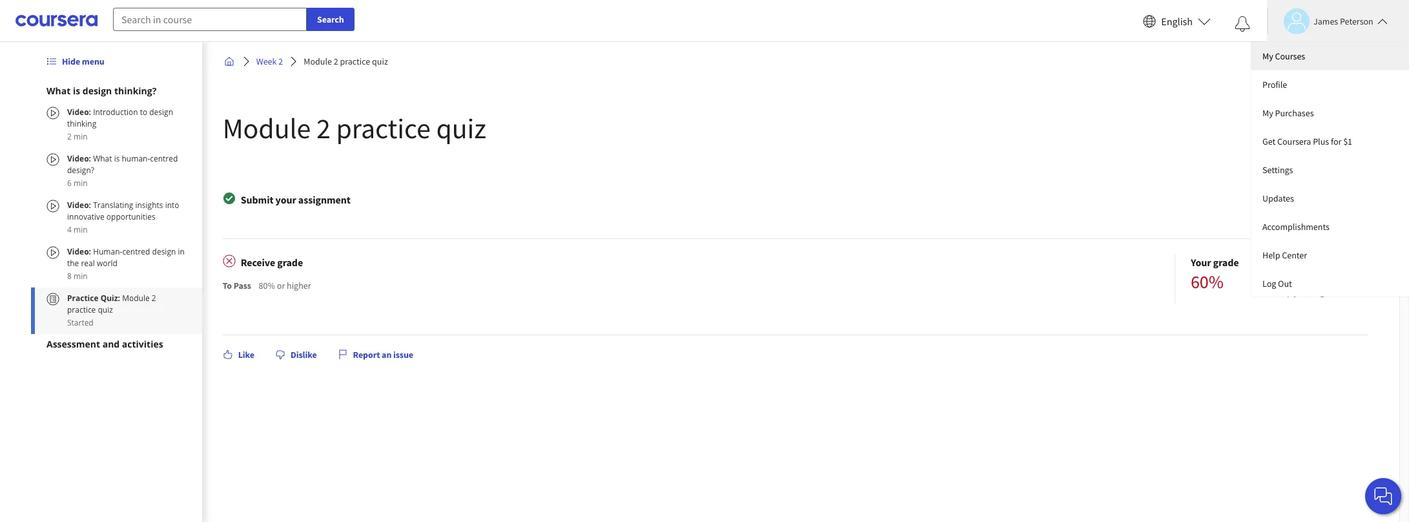 Task type: describe. For each thing, give the bounding box(es) containing it.
centred inside human-centred design in the real world
[[122, 246, 150, 257]]

center
[[1283, 249, 1308, 261]]

started
[[67, 317, 94, 328]]

profile link
[[1252, 70, 1410, 99]]

week 2
[[256, 56, 283, 67]]

to pass
[[223, 280, 251, 291]]

world
[[97, 258, 117, 269]]

2 min
[[67, 131, 88, 142]]

design for to
[[149, 107, 173, 118]]

real
[[81, 258, 95, 269]]

8 min
[[67, 271, 88, 282]]

assessment and activities
[[47, 338, 163, 350]]

like
[[238, 349, 255, 361]]

my for my purchases
[[1263, 107, 1274, 119]]

design?
[[67, 165, 94, 176]]

what is design thinking? button
[[47, 85, 187, 98]]

1 vertical spatial module
[[223, 110, 311, 146]]

into
[[165, 200, 179, 211]]

0 vertical spatial module 2 practice quiz
[[304, 56, 388, 67]]

min for 8 min
[[74, 271, 88, 282]]

introduction
[[93, 107, 138, 118]]

activities
[[122, 338, 163, 350]]

video: for introduction to design thinking
[[67, 107, 93, 118]]

grade for your grade 60%
[[1214, 256, 1240, 269]]

your
[[1192, 256, 1212, 269]]

highest
[[1314, 286, 1341, 298]]

activity incomplete image
[[223, 255, 236, 268]]

quiz inside module 2 practice quiz link
[[372, 56, 388, 67]]

we keep your highest score
[[1261, 286, 1363, 298]]

8
[[67, 271, 72, 282]]

for
[[1332, 136, 1342, 147]]

help center
[[1263, 249, 1308, 261]]

get
[[1263, 136, 1276, 147]]

Search in course text field
[[113, 8, 307, 31]]

log
[[1263, 278, 1277, 289]]

or
[[277, 280, 285, 291]]

keep
[[1274, 286, 1293, 298]]

like button
[[218, 343, 260, 366]]

4 min
[[67, 224, 88, 235]]

min for 6 min
[[74, 178, 88, 189]]

higher
[[287, 280, 311, 291]]

report an issue button
[[333, 343, 419, 366]]

james peterson menu
[[1252, 42, 1410, 297]]

week
[[256, 56, 277, 67]]

design for centred
[[152, 246, 176, 257]]

updates link
[[1252, 184, 1410, 213]]

centred inside 'what is human-centred design?'
[[150, 153, 178, 164]]

innovative
[[67, 211, 104, 222]]

assignment
[[298, 193, 351, 206]]

video: for human-centred design in the real world
[[67, 246, 93, 257]]

translating
[[93, 200, 133, 211]]

pass
[[234, 280, 251, 291]]

my courses link
[[1252, 42, 1410, 70]]

80%
[[259, 280, 275, 291]]

60%
[[1192, 270, 1224, 293]]

quiz:
[[101, 293, 120, 304]]

week 2 link
[[251, 50, 288, 73]]

show notifications image
[[1235, 16, 1251, 32]]

practice quiz:
[[67, 293, 122, 304]]

accomplishments
[[1263, 221, 1330, 233]]

accomplishments link
[[1252, 213, 1410, 241]]

in
[[178, 246, 185, 257]]

peterson
[[1341, 15, 1374, 27]]

hide menu
[[62, 56, 104, 67]]

module 2 practice quiz link
[[299, 50, 393, 73]]

previous button
[[1249, 49, 1310, 73]]

log out
[[1263, 278, 1293, 289]]

log out button
[[1252, 269, 1410, 297]]

my courses
[[1263, 50, 1306, 62]]

0 vertical spatial practice
[[340, 56, 370, 67]]

search button
[[307, 8, 355, 31]]

coursera
[[1278, 136, 1312, 147]]

human-centred design in the real world
[[67, 246, 185, 269]]

plus
[[1314, 136, 1330, 147]]

video: for translating insights into innovative opportunities
[[67, 200, 93, 211]]

translating insights into innovative opportunities
[[67, 200, 179, 222]]

6 min
[[67, 178, 88, 189]]

get coursera plus for $1 link
[[1252, 127, 1410, 156]]

human-
[[93, 246, 122, 257]]

assessment and activities button
[[47, 338, 187, 351]]

and
[[103, 338, 120, 350]]

1 vertical spatial practice
[[336, 110, 431, 146]]

is for human-
[[114, 153, 120, 164]]

james
[[1314, 15, 1339, 27]]

report
[[353, 349, 380, 361]]

settings
[[1263, 164, 1294, 176]]



Task type: vqa. For each thing, say whether or not it's contained in the screenshot.
"design" inside Professionals: Working In Fields Such As Design, Product Management, Development, Or Marketing And Wish To Expand Their Understanding Of Ux Design And Hci To Enhance Their Skill Set And Career Prospects. List Item
no



Task type: locate. For each thing, give the bounding box(es) containing it.
what inside 'what is human-centred design?'
[[93, 153, 112, 164]]

2 vertical spatial module 2 practice quiz
[[67, 293, 156, 315]]

grade inside your grade 60%
[[1214, 256, 1240, 269]]

receive
[[241, 256, 275, 269]]

updates
[[1263, 193, 1295, 204]]

1 horizontal spatial your
[[1295, 286, 1312, 298]]

0 horizontal spatial what
[[47, 85, 71, 97]]

1 vertical spatial centred
[[122, 246, 150, 257]]

chat with us image
[[1374, 486, 1394, 507]]

module
[[304, 56, 332, 67], [223, 110, 311, 146], [122, 293, 150, 304]]

help
[[1263, 249, 1281, 261]]

video: for what is human-centred design?
[[67, 153, 93, 164]]

1 grade from the left
[[277, 256, 303, 269]]

to
[[140, 107, 147, 118]]

design up introduction
[[83, 85, 112, 97]]

min for 4 min
[[74, 224, 88, 235]]

design inside introduction to design thinking
[[149, 107, 173, 118]]

is left human- in the left top of the page
[[114, 153, 120, 164]]

0 horizontal spatial is
[[73, 85, 80, 97]]

2 grade from the left
[[1214, 256, 1240, 269]]

issue
[[393, 349, 414, 361]]

an
[[382, 349, 392, 361]]

$1
[[1344, 136, 1353, 147]]

4
[[67, 224, 72, 235]]

your grade 60%
[[1192, 256, 1240, 293]]

quiz
[[372, 56, 388, 67], [436, 110, 487, 146], [98, 304, 113, 315]]

to
[[223, 280, 232, 291]]

grade up 80% or higher
[[277, 256, 303, 269]]

min right 8
[[74, 271, 88, 282]]

0 vertical spatial what
[[47, 85, 71, 97]]

what for design
[[47, 85, 71, 97]]

coursera image
[[16, 11, 98, 31]]

insights
[[135, 200, 163, 211]]

is for design
[[73, 85, 80, 97]]

centred down opportunities at the top left of page
[[122, 246, 150, 257]]

your right 'submit'
[[276, 193, 296, 206]]

what up design?
[[93, 153, 112, 164]]

hide
[[62, 56, 80, 67]]

what is human-centred design?
[[67, 153, 178, 176]]

score
[[1343, 286, 1363, 298]]

video:
[[67, 107, 93, 118], [67, 153, 93, 164], [67, 200, 93, 211], [67, 246, 93, 257]]

report an issue
[[353, 349, 414, 361]]

english
[[1162, 15, 1193, 27]]

2 vertical spatial quiz
[[98, 304, 113, 315]]

submit
[[241, 193, 274, 206]]

dislike button
[[270, 343, 322, 366]]

receive grade
[[241, 256, 303, 269]]

3 video: from the top
[[67, 200, 93, 211]]

grade right "your"
[[1214, 256, 1240, 269]]

2 my from the top
[[1263, 107, 1274, 119]]

menu
[[82, 56, 104, 67]]

practice
[[67, 293, 99, 304]]

video: up "the"
[[67, 246, 93, 257]]

your right out
[[1295, 286, 1312, 298]]

centred up into
[[150, 153, 178, 164]]

is inside 'what is human-centred design?'
[[114, 153, 120, 164]]

1 horizontal spatial what
[[93, 153, 112, 164]]

video: up thinking
[[67, 107, 93, 118]]

human-
[[122, 153, 150, 164]]

2 horizontal spatial quiz
[[436, 110, 487, 146]]

previous
[[1270, 55, 1305, 67]]

design inside what is design thinking? dropdown button
[[83, 85, 112, 97]]

my for my courses
[[1263, 50, 1274, 62]]

min right 4
[[74, 224, 88, 235]]

design right to
[[149, 107, 173, 118]]

hide menu button
[[41, 50, 110, 73]]

2 vertical spatial module
[[122, 293, 150, 304]]

1 my from the top
[[1263, 50, 1274, 62]]

thinking?
[[114, 85, 157, 97]]

thinking
[[67, 118, 96, 129]]

what inside dropdown button
[[47, 85, 71, 97]]

purchases
[[1276, 107, 1315, 119]]

1 min from the top
[[74, 131, 88, 142]]

0 vertical spatial is
[[73, 85, 80, 97]]

dislike
[[291, 349, 317, 361]]

1 vertical spatial my
[[1263, 107, 1274, 119]]

james peterson button
[[1268, 8, 1388, 34]]

min
[[74, 131, 88, 142], [74, 178, 88, 189], [74, 224, 88, 235], [74, 271, 88, 282]]

1 vertical spatial quiz
[[436, 110, 487, 146]]

english button
[[1139, 0, 1217, 42]]

2
[[279, 56, 283, 67], [334, 56, 338, 67], [317, 110, 331, 146], [67, 131, 72, 142], [152, 293, 156, 304]]

6
[[67, 178, 72, 189]]

1 vertical spatial is
[[114, 153, 120, 164]]

1 vertical spatial module 2 practice quiz
[[223, 110, 487, 146]]

design inside human-centred design in the real world
[[152, 246, 176, 257]]

activity completed image
[[223, 192, 236, 205]]

4 min from the top
[[74, 271, 88, 282]]

1 horizontal spatial grade
[[1214, 256, 1240, 269]]

0 horizontal spatial quiz
[[98, 304, 113, 315]]

2 video: from the top
[[67, 153, 93, 164]]

0 vertical spatial my
[[1263, 50, 1274, 62]]

james peterson
[[1314, 15, 1374, 27]]

submit your assignment
[[241, 193, 351, 206]]

we
[[1261, 286, 1273, 298]]

grade for receive grade
[[277, 256, 303, 269]]

0 horizontal spatial your
[[276, 193, 296, 206]]

0 vertical spatial quiz
[[372, 56, 388, 67]]

my purchases
[[1263, 107, 1315, 119]]

1 video: from the top
[[67, 107, 93, 118]]

1 horizontal spatial quiz
[[372, 56, 388, 67]]

out
[[1279, 278, 1293, 289]]

my
[[1263, 50, 1274, 62], [1263, 107, 1274, 119]]

settings link
[[1252, 156, 1410, 184]]

design for is
[[83, 85, 112, 97]]

home image
[[224, 56, 234, 67]]

grade
[[277, 256, 303, 269], [1214, 256, 1240, 269]]

what for human-
[[93, 153, 112, 164]]

my left courses
[[1263, 50, 1274, 62]]

min right 6
[[74, 178, 88, 189]]

1 vertical spatial your
[[1295, 286, 1312, 298]]

1 horizontal spatial is
[[114, 153, 120, 164]]

assessment
[[47, 338, 100, 350]]

search
[[317, 14, 344, 25]]

get coursera plus for $1
[[1263, 136, 1353, 147]]

2 inside module 2 practice quiz
[[152, 293, 156, 304]]

introduction to design thinking
[[67, 107, 173, 129]]

my purchases link
[[1252, 99, 1410, 127]]

profile
[[1263, 79, 1288, 90]]

min for 2 min
[[74, 131, 88, 142]]

2 vertical spatial practice
[[67, 304, 96, 315]]

0 vertical spatial module
[[304, 56, 332, 67]]

video: up design?
[[67, 153, 93, 164]]

what down hide
[[47, 85, 71, 97]]

opportunities
[[107, 211, 156, 222]]

the
[[67, 258, 79, 269]]

0 vertical spatial your
[[276, 193, 296, 206]]

min down thinking
[[74, 131, 88, 142]]

video: up innovative
[[67, 200, 93, 211]]

centred
[[150, 153, 178, 164], [122, 246, 150, 257]]

my left purchases on the right of page
[[1263, 107, 1274, 119]]

0 vertical spatial design
[[83, 85, 112, 97]]

design left in
[[152, 246, 176, 257]]

0 horizontal spatial grade
[[277, 256, 303, 269]]

what is design thinking?
[[47, 85, 157, 97]]

0 vertical spatial centred
[[150, 153, 178, 164]]

1 vertical spatial what
[[93, 153, 112, 164]]

is
[[73, 85, 80, 97], [114, 153, 120, 164]]

4 video: from the top
[[67, 246, 93, 257]]

2 vertical spatial design
[[152, 246, 176, 257]]

2 min from the top
[[74, 178, 88, 189]]

is inside dropdown button
[[73, 85, 80, 97]]

1 vertical spatial design
[[149, 107, 173, 118]]

help center link
[[1252, 241, 1410, 269]]

3 min from the top
[[74, 224, 88, 235]]

is down hide menu button
[[73, 85, 80, 97]]



